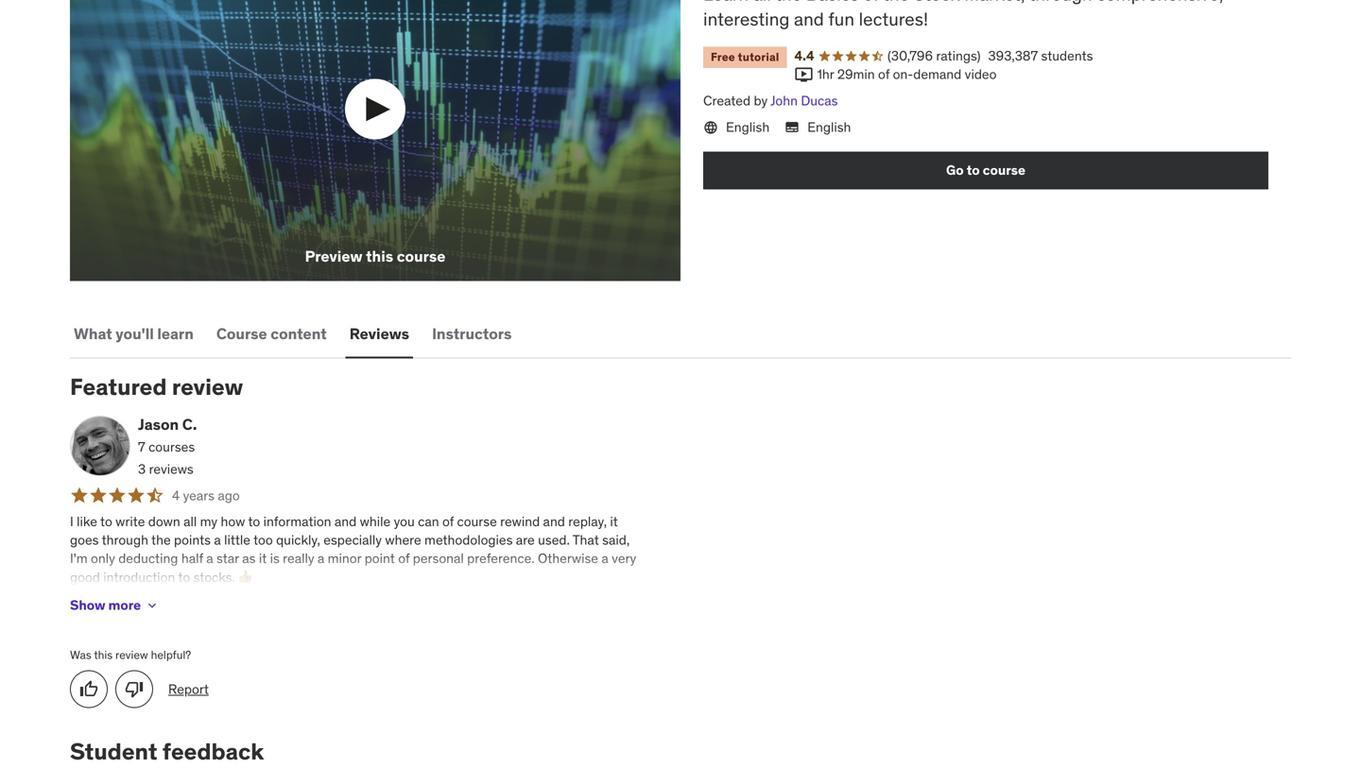 Task type: describe. For each thing, give the bounding box(es) containing it.
course for preview this course
[[397, 247, 446, 266]]

by
[[754, 92, 768, 109]]

what you'll learn
[[74, 324, 194, 344]]

interesting
[[704, 8, 790, 30]]

john ducas link
[[771, 92, 838, 109]]

comprehensive,
[[1097, 0, 1224, 5]]

too
[[254, 532, 273, 549]]

1 english from the left
[[726, 118, 770, 136]]

393,387
[[989, 47, 1039, 64]]

of left on-
[[879, 66, 890, 83]]

a left the little
[[214, 532, 221, 549]]

where
[[385, 532, 422, 549]]

reviews
[[149, 461, 194, 478]]

mark as unhelpful image
[[125, 681, 144, 700]]

closed captions image
[[785, 120, 800, 135]]

on-
[[893, 66, 914, 83]]

1hr 29min of on-demand video
[[818, 66, 997, 83]]

1 vertical spatial review
[[115, 648, 148, 663]]

said,
[[603, 532, 630, 549]]

featured review
[[70, 373, 243, 401]]

report
[[168, 681, 209, 698]]

was this review helpful?
[[70, 648, 191, 663]]

fun
[[829, 8, 855, 30]]

preview this course
[[305, 247, 446, 266]]

of right can
[[443, 514, 454, 531]]

1hr
[[818, 66, 835, 83]]

created
[[704, 92, 751, 109]]

only
[[91, 551, 115, 568]]

ago
[[218, 487, 240, 504]]

demand
[[914, 66, 962, 83]]

4 years ago
[[172, 487, 240, 504]]

star
[[217, 551, 239, 568]]

i
[[70, 514, 74, 531]]

half
[[181, 551, 203, 568]]

stock
[[914, 0, 961, 5]]

0 horizontal spatial and
[[335, 514, 357, 531]]

you'll
[[116, 324, 154, 344]]

1 horizontal spatial review
[[172, 373, 243, 401]]

learn all the basics of the stock market, through comprehensive, interesting and fun lectures!
[[704, 0, 1224, 30]]

2 english from the left
[[808, 118, 852, 136]]

ducas
[[801, 92, 838, 109]]

a right 'really'
[[318, 551, 325, 568]]

instructors button
[[429, 312, 516, 357]]

course content
[[216, 324, 327, 344]]

a right half
[[206, 551, 213, 568]]

7
[[138, 439, 145, 456]]

featured
[[70, 373, 167, 401]]

and inside learn all the basics of the stock market, through comprehensive, interesting and fun lectures!
[[795, 8, 825, 30]]

minor
[[328, 551, 362, 568]]

reviews button
[[346, 312, 413, 357]]

students
[[1042, 47, 1094, 64]]

student
[[70, 738, 158, 767]]

helpful?
[[151, 648, 191, 663]]

go to course
[[947, 162, 1026, 179]]

is
[[270, 551, 280, 568]]

learn
[[157, 324, 194, 344]]

course content button
[[213, 312, 331, 357]]

otherwise
[[538, 551, 599, 568]]

preview this course button
[[70, 0, 681, 281]]

you
[[394, 514, 415, 531]]

reviews
[[350, 324, 410, 344]]

goes
[[70, 532, 99, 549]]

student feedback
[[70, 738, 264, 767]]

through inside learn all the basics of the stock market, through comprehensive, interesting and fun lectures!
[[1030, 0, 1093, 5]]

jason
[[138, 415, 179, 435]]

2 horizontal spatial the
[[883, 0, 910, 5]]

quickly,
[[276, 532, 321, 549]]

courses
[[149, 439, 195, 456]]

report button
[[168, 681, 209, 699]]

4.4
[[795, 47, 815, 64]]

rewind
[[500, 514, 540, 531]]

go
[[947, 162, 964, 179]]

information
[[264, 514, 332, 531]]

john
[[771, 92, 798, 109]]

(30,796 ratings)
[[888, 47, 981, 64]]

course language image
[[704, 120, 719, 135]]



Task type: locate. For each thing, give the bounding box(es) containing it.
0 vertical spatial through
[[1030, 0, 1093, 5]]

down
[[148, 514, 180, 531]]

learn
[[704, 0, 749, 5]]

1 horizontal spatial course
[[457, 514, 497, 531]]

show more button
[[70, 587, 160, 625]]

29min
[[838, 66, 875, 83]]

it left is
[[259, 551, 267, 568]]

preference.
[[467, 551, 535, 568]]

review
[[172, 373, 243, 401], [115, 648, 148, 663]]

years
[[183, 487, 215, 504]]

good
[[70, 569, 100, 586]]

through up 'students'
[[1030, 0, 1093, 5]]

and down basics
[[795, 8, 825, 30]]

course
[[983, 162, 1026, 179], [397, 247, 446, 266], [457, 514, 497, 531]]

3
[[138, 461, 146, 478]]

xsmall image
[[145, 599, 160, 614]]

1 vertical spatial through
[[102, 532, 148, 549]]

0 horizontal spatial review
[[115, 648, 148, 663]]

lectures!
[[859, 8, 929, 30]]

0 horizontal spatial this
[[94, 648, 113, 663]]

this for was
[[94, 648, 113, 663]]

little
[[224, 532, 251, 549]]

stocks.
[[193, 569, 235, 586]]

to right like
[[100, 514, 112, 531]]

while
[[360, 514, 391, 531]]

it
[[610, 514, 618, 531], [259, 551, 267, 568]]

english
[[726, 118, 770, 136], [808, 118, 852, 136]]

through
[[1030, 0, 1093, 5], [102, 532, 148, 549]]

the inside i like to write down all my how to information and while you can of course rewind and replay, it goes through the points a little too quickly, especially where methodologies are used. that said, i'm only deducting half a star as it is really a minor point of personal preference. otherwise a very good introduction to stocks.  👍🏼
[[151, 532, 171, 549]]

personal
[[413, 551, 464, 568]]

1 horizontal spatial english
[[808, 118, 852, 136]]

preview
[[305, 247, 363, 266]]

my
[[200, 514, 218, 531]]

to down half
[[178, 569, 190, 586]]

feedback
[[163, 738, 264, 767]]

course inside i like to write down all my how to information and while you can of course rewind and replay, it goes through the points a little too quickly, especially where methodologies are used. that said, i'm only deducting half a star as it is really a minor point of personal preference. otherwise a very good introduction to stocks.  👍🏼
[[457, 514, 497, 531]]

1 horizontal spatial the
[[776, 0, 802, 5]]

review up c.
[[172, 373, 243, 401]]

2 vertical spatial course
[[457, 514, 497, 531]]

mark as helpful image
[[79, 681, 98, 700]]

0 horizontal spatial the
[[151, 532, 171, 549]]

free
[[711, 50, 736, 64]]

1 vertical spatial it
[[259, 551, 267, 568]]

instructors
[[432, 324, 512, 344]]

that
[[573, 532, 599, 549]]

through down the write
[[102, 532, 148, 549]]

the down down
[[151, 532, 171, 549]]

created by john ducas
[[704, 92, 838, 109]]

of down 'where'
[[398, 551, 410, 568]]

english down ducas
[[808, 118, 852, 136]]

free tutorial
[[711, 50, 780, 64]]

write
[[116, 514, 145, 531]]

i'm
[[70, 551, 88, 568]]

course up methodologies
[[457, 514, 497, 531]]

to inside go to course button
[[967, 162, 980, 179]]

and up especially
[[335, 514, 357, 531]]

of up lectures!
[[864, 0, 879, 5]]

1 vertical spatial course
[[397, 247, 446, 266]]

0 vertical spatial it
[[610, 514, 618, 531]]

1 vertical spatial all
[[184, 514, 197, 531]]

and up used.
[[543, 514, 566, 531]]

1 horizontal spatial through
[[1030, 0, 1093, 5]]

really
[[283, 551, 315, 568]]

video
[[965, 66, 997, 83]]

to right go at right
[[967, 162, 980, 179]]

0 vertical spatial all
[[754, 0, 772, 5]]

points
[[174, 532, 211, 549]]

tutorial
[[738, 50, 780, 64]]

i like to write down all my how to information and while you can of course rewind and replay, it goes through the points a little too quickly, especially where methodologies are used. that said, i'm only deducting half a star as it is really a minor point of personal preference. otherwise a very good introduction to stocks.  👍🏼
[[70, 514, 637, 586]]

1 horizontal spatial all
[[754, 0, 772, 5]]

all inside i like to write down all my how to information and while you can of course rewind and replay, it goes through the points a little too quickly, especially where methodologies are used. that said, i'm only deducting half a star as it is really a minor point of personal preference. otherwise a very good introduction to stocks.  👍🏼
[[184, 514, 197, 531]]

jason c. 7 courses 3 reviews
[[138, 415, 197, 478]]

course
[[216, 324, 267, 344]]

course right preview
[[397, 247, 446, 266]]

course right go at right
[[983, 162, 1026, 179]]

0 horizontal spatial it
[[259, 551, 267, 568]]

this for preview
[[366, 247, 394, 266]]

jason conheeney image
[[70, 416, 131, 477]]

introduction
[[103, 569, 175, 586]]

all
[[754, 0, 772, 5], [184, 514, 197, 531]]

it up said,
[[610, 514, 618, 531]]

content
[[271, 324, 327, 344]]

0 horizontal spatial english
[[726, 118, 770, 136]]

of inside learn all the basics of the stock market, through comprehensive, interesting and fun lectures!
[[864, 0, 879, 5]]

0 horizontal spatial course
[[397, 247, 446, 266]]

0 vertical spatial this
[[366, 247, 394, 266]]

point
[[365, 551, 395, 568]]

more
[[108, 597, 141, 614]]

the left basics
[[776, 0, 802, 5]]

to up 'too'
[[248, 514, 260, 531]]

0 vertical spatial course
[[983, 162, 1026, 179]]

2 horizontal spatial course
[[983, 162, 1026, 179]]

replay,
[[569, 514, 607, 531]]

1 horizontal spatial it
[[610, 514, 618, 531]]

as
[[242, 551, 256, 568]]

the
[[776, 0, 802, 5], [883, 0, 910, 5], [151, 532, 171, 549]]

this inside button
[[366, 247, 394, 266]]

0 vertical spatial review
[[172, 373, 243, 401]]

4
[[172, 487, 180, 504]]

all up "interesting"
[[754, 0, 772, 5]]

a left 'very'
[[602, 551, 609, 568]]

c.
[[182, 415, 197, 435]]

all inside learn all the basics of the stock market, through comprehensive, interesting and fun lectures!
[[754, 0, 772, 5]]

course for go to course
[[983, 162, 1026, 179]]

very
[[612, 551, 637, 568]]

especially
[[324, 532, 382, 549]]

used.
[[538, 532, 570, 549]]

methodologies
[[425, 532, 513, 549]]

how
[[221, 514, 245, 531]]

all left my
[[184, 514, 197, 531]]

this right preview
[[366, 247, 394, 266]]

0 horizontal spatial through
[[102, 532, 148, 549]]

what
[[74, 324, 112, 344]]

english down by
[[726, 118, 770, 136]]

can
[[418, 514, 439, 531]]

1 horizontal spatial and
[[543, 514, 566, 531]]

like
[[77, 514, 97, 531]]

small image
[[795, 65, 814, 84]]

was
[[70, 648, 91, 663]]

ratings)
[[937, 47, 981, 64]]

the up lectures!
[[883, 0, 910, 5]]

show more
[[70, 597, 141, 614]]

(30,796
[[888, 47, 933, 64]]

0 horizontal spatial all
[[184, 514, 197, 531]]

deducting
[[118, 551, 178, 568]]

through inside i like to write down all my how to information and while you can of course rewind and replay, it goes through the points a little too quickly, especially where methodologies are used. that said, i'm only deducting half a star as it is really a minor point of personal preference. otherwise a very good introduction to stocks.  👍🏼
[[102, 532, 148, 549]]

👍🏼
[[239, 569, 252, 586]]

and
[[795, 8, 825, 30], [335, 514, 357, 531], [543, 514, 566, 531]]

to
[[967, 162, 980, 179], [100, 514, 112, 531], [248, 514, 260, 531], [178, 569, 190, 586]]

basics
[[807, 0, 859, 5]]

market,
[[965, 0, 1026, 5]]

1 vertical spatial this
[[94, 648, 113, 663]]

show
[[70, 597, 106, 614]]

review up mark as unhelpful image
[[115, 648, 148, 663]]

this right was
[[94, 648, 113, 663]]

2 horizontal spatial and
[[795, 8, 825, 30]]

1 horizontal spatial this
[[366, 247, 394, 266]]

393,387 students
[[989, 47, 1094, 64]]



Task type: vqa. For each thing, say whether or not it's contained in the screenshot.
Preview's This
yes



